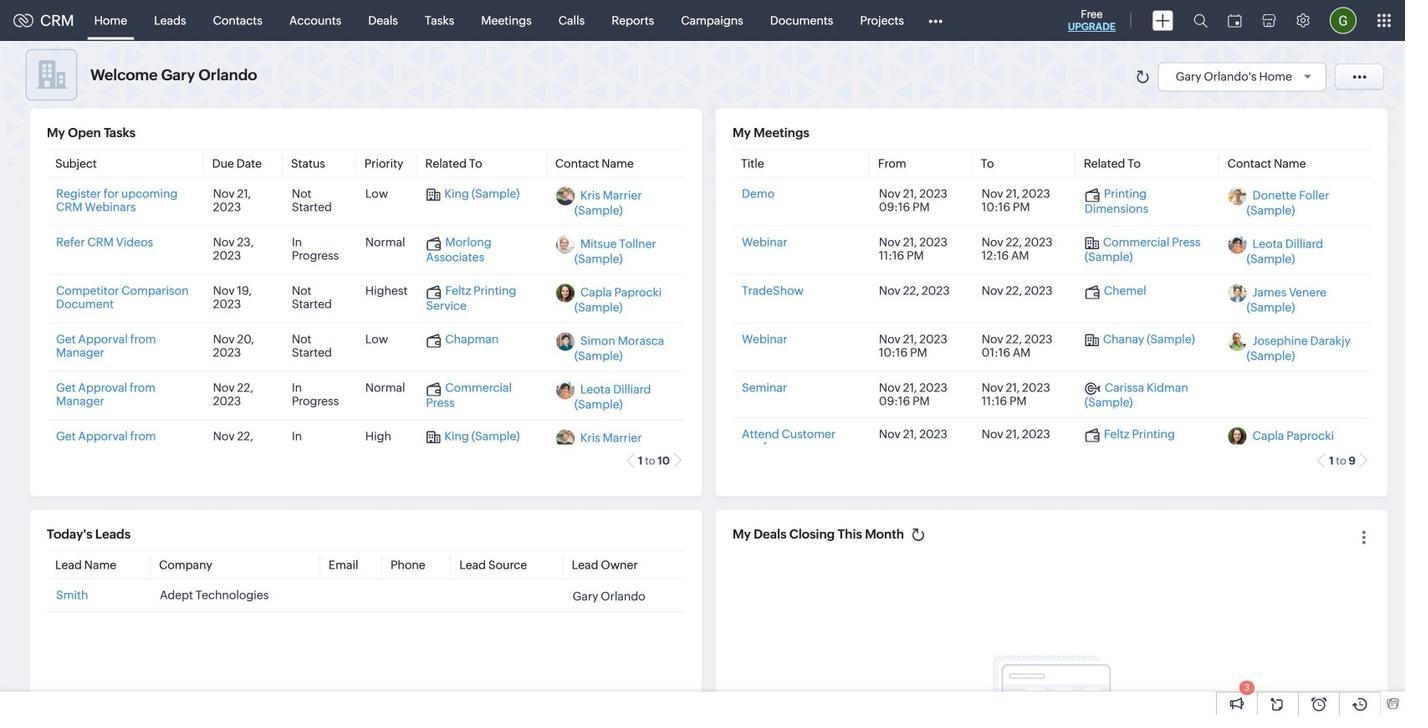 Task type: vqa. For each thing, say whether or not it's contained in the screenshot.
logo at the left top of the page
yes



Task type: describe. For each thing, give the bounding box(es) containing it.
logo image
[[13, 14, 33, 27]]

profile element
[[1320, 0, 1367, 41]]

Other Modules field
[[918, 7, 954, 34]]

create menu image
[[1153, 10, 1174, 31]]

search element
[[1184, 0, 1218, 41]]

create menu element
[[1143, 0, 1184, 41]]



Task type: locate. For each thing, give the bounding box(es) containing it.
calendar image
[[1228, 14, 1243, 27]]

search image
[[1194, 13, 1208, 28]]

profile image
[[1330, 7, 1357, 34]]



